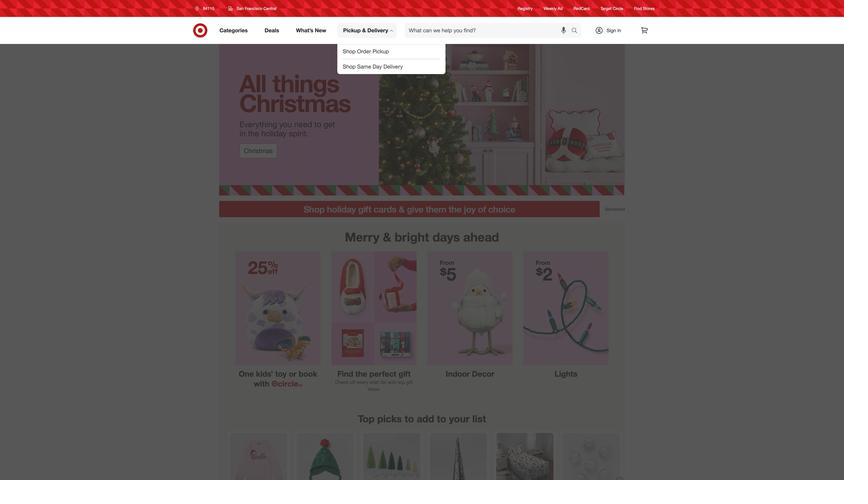 Task type: describe. For each thing, give the bounding box(es) containing it.
25 
[[248, 257, 278, 278]]

shop same day delivery
[[343, 63, 403, 70]]

women's barbie holiday graphic sweatshirt - light pink xl image
[[230, 433, 287, 480]]

check
[[335, 379, 349, 385]]

off
[[350, 379, 356, 385]]

bright
[[395, 230, 430, 244]]

from $2
[[536, 259, 553, 285]]

1 horizontal spatial to
[[405, 413, 414, 425]]

wish
[[370, 379, 380, 385]]

in inside everything you need to get in the holiday spirit.
[[240, 129, 246, 138]]

find for the
[[338, 369, 354, 379]]

indoor decor
[[446, 369, 495, 379]]

everything
[[240, 119, 277, 129]]

6pc sisal christmas bottle brush tree set - wondershop™ assorted green image
[[364, 433, 421, 480]]

top
[[358, 413, 375, 425]]

mirrored ball christmas tree ornament set 12pc silver - wondershop™ image
[[564, 433, 621, 480]]

or
[[289, 369, 297, 379]]

lights
[[555, 369, 578, 379]]

0 vertical spatial gift
[[399, 369, 411, 379]]

from $5
[[440, 259, 457, 285]]

list inside find the perfect gift check off every wish list with top gift ideas.
[[381, 379, 387, 385]]

christmas button
[[240, 143, 277, 158]]

registry link
[[518, 6, 533, 11]]

ahead
[[464, 230, 500, 244]]

deals
[[265, 27, 279, 34]]

francisco
[[245, 6, 263, 11]]

from for $5
[[440, 259, 455, 266]]

categories link
[[214, 23, 256, 38]]

christmas
[[244, 147, 273, 155]]

sign in
[[607, 27, 622, 33]]

your
[[450, 413, 470, 425]]

pickup & delivery link
[[338, 23, 397, 38]]

weekly ad
[[544, 6, 563, 11]]

book
[[299, 369, 318, 379]]

new
[[315, 27, 327, 34]]

list inside carousel region
[[473, 413, 487, 425]]

94110
[[203, 6, 214, 11]]

& for pickup
[[363, 27, 366, 34]]

advertisement region
[[219, 201, 626, 217]]

need
[[295, 119, 312, 129]]

What can we help you find? suggestions appear below search field
[[405, 23, 574, 38]]

circle
[[613, 6, 624, 11]]

from for $2
[[536, 259, 551, 266]]

with inside find the perfect gift check off every wish list with top gift ideas.
[[388, 379, 397, 385]]

san francisco central
[[237, 6, 277, 11]]

what's
[[296, 27, 314, 34]]

shop order pickup
[[343, 48, 389, 55]]

days
[[433, 230, 460, 244]]

find the perfect gift check off every wish list with top gift ideas.
[[335, 369, 413, 392]]

1 vertical spatial pickup
[[373, 48, 389, 55]]

all things christmas image
[[219, 44, 626, 196]]

same
[[358, 63, 372, 70]]

tm
[[299, 384, 303, 387]]

picks
[[378, 413, 402, 425]]

the inside find the perfect gift check off every wish list with top gift ideas.
[[356, 369, 368, 379]]

add
[[417, 413, 435, 425]]

13.75" mirrored cone christmas tree sculpture - wondershop™ silver image
[[430, 433, 487, 480]]

the inside everything you need to get in the holiday spirit.
[[248, 129, 259, 138]]

ideas.
[[368, 386, 381, 392]]

find stores
[[635, 6, 655, 11]]



Task type: locate. For each thing, give the bounding box(es) containing it.
ad
[[558, 6, 563, 11]]

everything you need to get in the holiday spirit.
[[240, 119, 335, 138]]

stores
[[644, 6, 655, 11]]

categories
[[220, 27, 248, 34]]

1 horizontal spatial &
[[383, 230, 392, 244]]

0 horizontal spatial pickup
[[344, 27, 361, 34]]

from inside from $2
[[536, 259, 551, 266]]

toy
[[276, 369, 287, 379]]

1 from from the left
[[440, 259, 455, 266]]

& left bright
[[383, 230, 392, 244]]

search
[[569, 28, 585, 34]]

delivery up shop order pickup
[[368, 27, 389, 34]]

pickup & delivery
[[344, 27, 389, 34]]

& for merry
[[383, 230, 392, 244]]

gift
[[399, 369, 411, 379], [407, 379, 413, 385]]

1 horizontal spatial from
[[536, 259, 551, 266]]

baby christmas bonnet - cat & jack™ green 0-6m image
[[297, 433, 354, 480]]

search button
[[569, 23, 585, 39]]

1 vertical spatial list
[[473, 413, 487, 425]]

holiday
[[262, 129, 287, 138]]

&
[[363, 27, 366, 34], [383, 230, 392, 244]]

$5
[[440, 263, 457, 285]]

decor
[[472, 369, 495, 379]]

gift up 'top'
[[399, 369, 411, 379]]

0 vertical spatial shop
[[343, 48, 356, 55]]

1 vertical spatial in
[[240, 129, 246, 138]]

25
[[248, 257, 268, 278]]

¬
[[272, 379, 278, 388]]

0 vertical spatial pickup
[[344, 27, 361, 34]]

1 shop from the top
[[343, 48, 356, 55]]

2 horizontal spatial to
[[437, 413, 447, 425]]

what's new link
[[291, 23, 335, 38]]

you
[[280, 119, 292, 129]]

registry
[[518, 6, 533, 11]]

0 horizontal spatial with
[[254, 379, 270, 388]]

find
[[635, 6, 642, 11], [338, 369, 354, 379]]

find stores link
[[635, 6, 655, 11]]

shop
[[343, 48, 356, 55], [343, 63, 356, 70]]

0 vertical spatial &
[[363, 27, 366, 34]]

delivery down shop order pickup link
[[384, 63, 403, 70]]

one kids' toy or book with
[[239, 369, 318, 388]]

top picks to add to your list
[[358, 413, 487, 425]]

with down kids'
[[254, 379, 270, 388]]

san francisco central button
[[224, 2, 281, 15]]


[[268, 257, 278, 278]]

2 shop from the top
[[343, 63, 356, 70]]

¬ circle tm
[[272, 379, 303, 388]]

0 horizontal spatial list
[[381, 379, 387, 385]]

day
[[373, 63, 382, 70]]

0 vertical spatial delivery
[[368, 27, 389, 34]]

target circle
[[601, 6, 624, 11]]

0 horizontal spatial to
[[315, 119, 322, 129]]

0 horizontal spatial find
[[338, 369, 354, 379]]

0 horizontal spatial &
[[363, 27, 366, 34]]

the
[[248, 129, 259, 138], [356, 369, 368, 379]]

1 vertical spatial gift
[[407, 379, 413, 385]]

shop same day delivery link
[[338, 59, 446, 74]]

1 horizontal spatial pickup
[[373, 48, 389, 55]]

find for stores
[[635, 6, 642, 11]]

list
[[381, 379, 387, 385], [473, 413, 487, 425]]

0 horizontal spatial the
[[248, 129, 259, 138]]

1 vertical spatial &
[[383, 230, 392, 244]]

perfect
[[370, 369, 397, 379]]

to left get
[[315, 119, 322, 129]]

pickup up day
[[373, 48, 389, 55]]

central
[[264, 6, 277, 11]]

0 vertical spatial find
[[635, 6, 642, 11]]

the up the christmas
[[248, 129, 259, 138]]

0 horizontal spatial in
[[240, 129, 246, 138]]

1 horizontal spatial list
[[473, 413, 487, 425]]

merry & bright days ahead
[[345, 230, 500, 244]]

in
[[618, 27, 622, 33], [240, 129, 246, 138]]

1 horizontal spatial the
[[356, 369, 368, 379]]

94110 button
[[191, 2, 222, 15]]

top
[[398, 379, 405, 385]]

what's new
[[296, 27, 327, 34]]

1 horizontal spatial in
[[618, 27, 622, 33]]

list down perfect
[[381, 379, 387, 385]]

spirit.
[[289, 129, 309, 138]]

1 vertical spatial find
[[338, 369, 354, 379]]

pickup
[[344, 27, 361, 34], [373, 48, 389, 55]]

twin the grinch flannel kids' sheet set image
[[497, 433, 554, 480]]

pickup up order in the left of the page
[[344, 27, 361, 34]]

to inside everything you need to get in the holiday spirit.
[[315, 119, 322, 129]]

merry
[[345, 230, 380, 244]]

weekly
[[544, 6, 557, 11]]

indoor
[[446, 369, 470, 379]]

& up order in the left of the page
[[363, 27, 366, 34]]

to left add
[[405, 413, 414, 425]]

weekly ad link
[[544, 6, 563, 11]]

deals link
[[259, 23, 288, 38]]

list right your
[[473, 413, 487, 425]]

in right sign
[[618, 27, 622, 33]]

1 horizontal spatial with
[[388, 379, 397, 385]]

find left stores
[[635, 6, 642, 11]]

with left 'top'
[[388, 379, 397, 385]]

target
[[601, 6, 612, 11]]

get
[[324, 119, 335, 129]]

one
[[239, 369, 254, 379]]

0 horizontal spatial from
[[440, 259, 455, 266]]

shop for shop order pickup
[[343, 48, 356, 55]]

shop left order in the left of the page
[[343, 48, 356, 55]]

find inside find the perfect gift check off every wish list with top gift ideas.
[[338, 369, 354, 379]]

gift right 'top'
[[407, 379, 413, 385]]

shop left same
[[343, 63, 356, 70]]

2 from from the left
[[536, 259, 551, 266]]

to right add
[[437, 413, 447, 425]]

0 vertical spatial the
[[248, 129, 259, 138]]

shop order pickup link
[[338, 44, 446, 59]]

to
[[315, 119, 322, 129], [405, 413, 414, 425], [437, 413, 447, 425]]

san
[[237, 6, 244, 11]]

shop for shop same day delivery
[[343, 63, 356, 70]]

from inside from $5
[[440, 259, 455, 266]]

redcard
[[574, 6, 590, 11]]

1 vertical spatial delivery
[[384, 63, 403, 70]]

kids'
[[256, 369, 273, 379]]

in up the christmas
[[240, 129, 246, 138]]

1 vertical spatial the
[[356, 369, 368, 379]]

0 vertical spatial list
[[381, 379, 387, 385]]

with
[[254, 379, 270, 388], [388, 379, 397, 385]]

the up every
[[356, 369, 368, 379]]

every
[[357, 379, 369, 385]]

carousel region
[[219, 407, 626, 480]]

1 horizontal spatial find
[[635, 6, 642, 11]]

target circle link
[[601, 6, 624, 11]]

0 vertical spatial in
[[618, 27, 622, 33]]

from
[[440, 259, 455, 266], [536, 259, 551, 266]]

1 vertical spatial shop
[[343, 63, 356, 70]]

find up the check
[[338, 369, 354, 379]]

with inside one kids' toy or book with
[[254, 379, 270, 388]]

circle
[[278, 379, 299, 388]]

order
[[358, 48, 371, 55]]

sign in link
[[590, 23, 632, 38]]

delivery
[[368, 27, 389, 34], [384, 63, 403, 70]]

$2
[[536, 263, 553, 285]]

sign
[[607, 27, 617, 33]]

redcard link
[[574, 6, 590, 11]]



Task type: vqa. For each thing, say whether or not it's contained in the screenshot.
the Twin The Grinch Flannel Kids' Sheet Set image
yes



